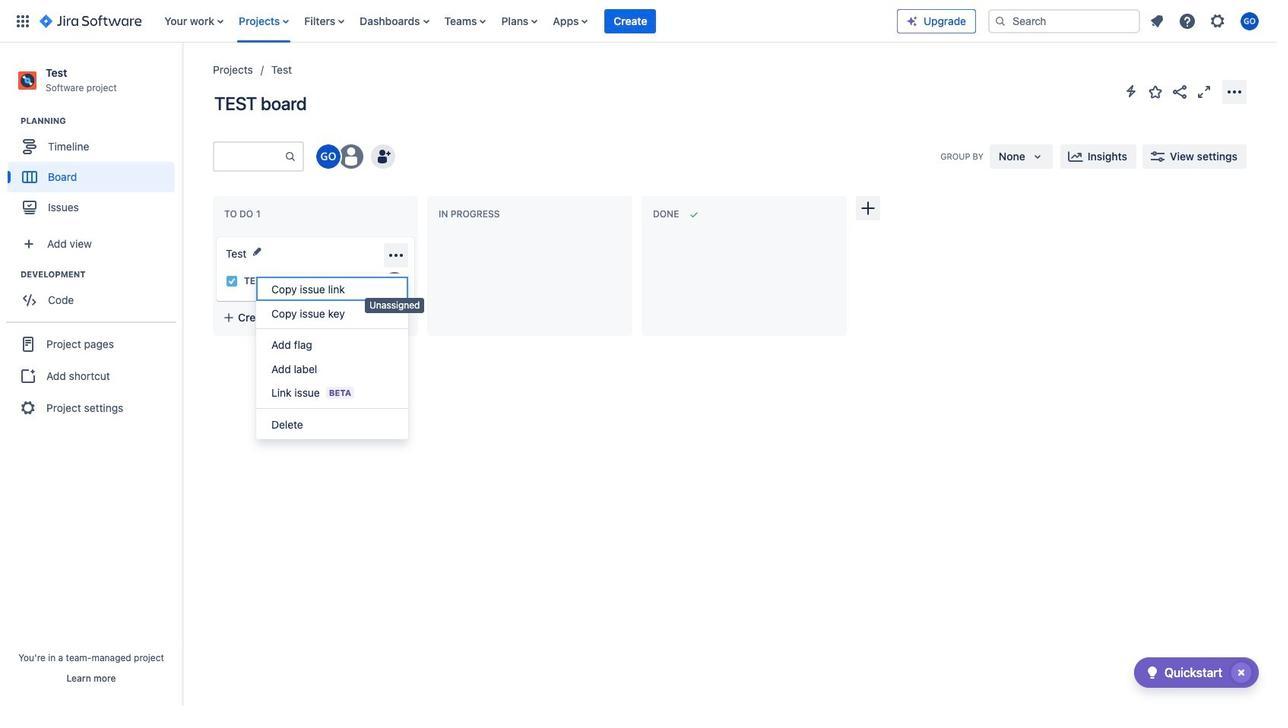 Task type: locate. For each thing, give the bounding box(es) containing it.
group for planning "icon"
[[8, 115, 182, 227]]

jira software image
[[40, 12, 142, 30], [40, 12, 142, 30]]

1 vertical spatial heading
[[21, 269, 182, 281]]

group for development icon on the left
[[8, 269, 182, 320]]

check image
[[1143, 664, 1162, 682]]

None search field
[[988, 9, 1140, 33]]

list
[[157, 0, 897, 42], [1144, 7, 1268, 35]]

Search field
[[988, 9, 1140, 33]]

banner
[[0, 0, 1277, 43]]

0 vertical spatial heading
[[21, 115, 182, 127]]

dismiss quickstart image
[[1229, 661, 1254, 685]]

primary element
[[9, 0, 897, 42]]

group
[[8, 115, 182, 227], [8, 269, 182, 320], [6, 322, 176, 430]]

add people image
[[374, 148, 392, 166]]

your profile and settings image
[[1241, 12, 1259, 30]]

2 vertical spatial group
[[6, 322, 176, 430]]

Search this board text field
[[214, 143, 284, 170]]

search image
[[994, 15, 1007, 27]]

1 heading from the top
[[21, 115, 182, 127]]

list item
[[605, 0, 656, 42]]

edit summary image
[[251, 246, 263, 258]]

enter full screen image
[[1195, 82, 1213, 101]]

automations menu button icon image
[[1122, 82, 1140, 100]]

0 vertical spatial group
[[8, 115, 182, 227]]

1 vertical spatial group
[[8, 269, 182, 320]]

tooltip
[[365, 298, 425, 313]]

notifications image
[[1148, 12, 1166, 30]]

heading
[[21, 115, 182, 127], [21, 269, 182, 281]]

2 heading from the top
[[21, 269, 182, 281]]



Task type: describe. For each thing, give the bounding box(es) containing it.
more actions for test-3 test image
[[387, 246, 405, 265]]

heading for planning "icon" 'group'
[[21, 115, 182, 127]]

help image
[[1178, 12, 1197, 30]]

heading for development icon on the left's 'group'
[[21, 269, 182, 281]]

1 horizontal spatial list
[[1144, 7, 1268, 35]]

create column image
[[859, 199, 877, 217]]

task image
[[226, 275, 238, 287]]

to do element
[[224, 208, 264, 220]]

sidebar element
[[0, 43, 182, 706]]

appswitcher icon image
[[14, 12, 32, 30]]

planning image
[[2, 112, 21, 130]]

development image
[[2, 265, 21, 284]]

sidebar navigation image
[[166, 61, 199, 91]]

star test board image
[[1147, 82, 1165, 101]]

0 horizontal spatial list
[[157, 0, 897, 42]]

settings image
[[1209, 12, 1227, 30]]

create issue image
[[206, 227, 224, 245]]

more actions image
[[1226, 82, 1244, 101]]



Task type: vqa. For each thing, say whether or not it's contained in the screenshot.
rightmost Research
no



